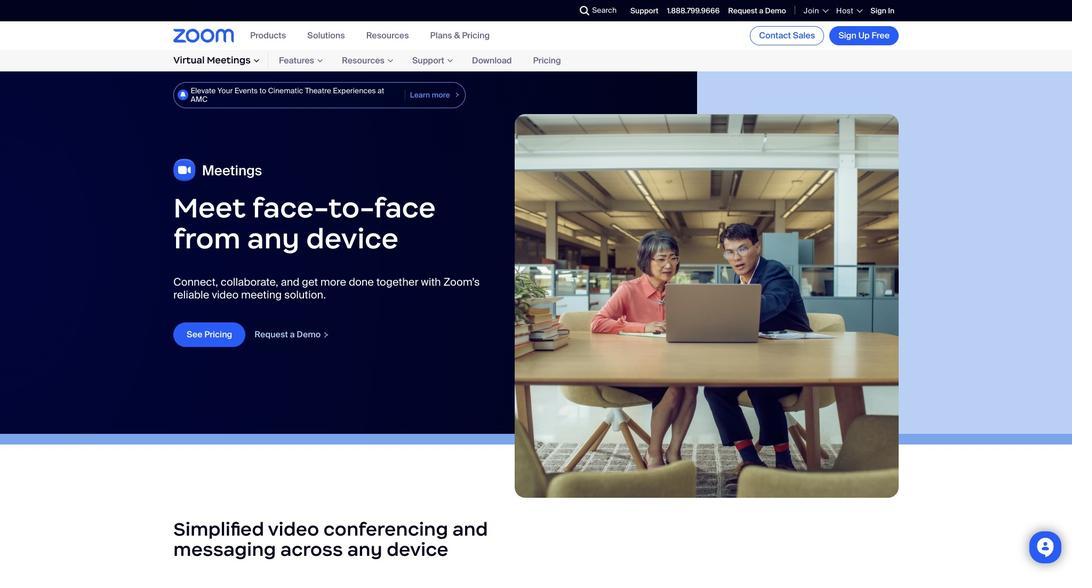 Task type: vqa. For each thing, say whether or not it's contained in the screenshot.
topmost all
no



Task type: locate. For each thing, give the bounding box(es) containing it.
reliable
[[173, 288, 209, 302]]

1 vertical spatial video
[[268, 518, 319, 542]]

meetings
[[207, 55, 251, 66]]

0 vertical spatial request a demo link
[[729, 6, 787, 15]]

host
[[837, 6, 854, 15]]

0 horizontal spatial demo
[[297, 329, 321, 341]]

0 vertical spatial request
[[729, 6, 758, 15]]

face-
[[252, 191, 329, 225]]

1 horizontal spatial any
[[348, 539, 383, 562]]

device inside simplified video conferencing and messaging across any device
[[387, 539, 449, 562]]

demo inside meet face-to-face from any device main content
[[297, 329, 321, 341]]

done
[[349, 275, 374, 289]]

request a demo
[[729, 6, 787, 15], [255, 329, 321, 341]]

request a demo link
[[729, 6, 787, 15], [254, 329, 330, 341]]

request down meeting
[[255, 329, 288, 341]]

request a demo down solution.
[[255, 329, 321, 341]]

join
[[804, 6, 820, 15]]

0 vertical spatial sign
[[871, 6, 887, 15]]

and
[[281, 275, 300, 289], [453, 518, 488, 542]]

resources button
[[332, 53, 402, 69]]

request
[[729, 6, 758, 15], [255, 329, 288, 341]]

1 vertical spatial a
[[290, 329, 295, 341]]

zoom's
[[444, 275, 480, 289]]

host button
[[837, 6, 863, 15]]

&
[[454, 30, 460, 41]]

and inside simplified video conferencing and messaging across any device
[[453, 518, 488, 542]]

1 vertical spatial request
[[255, 329, 288, 341]]

demo
[[766, 6, 787, 15], [297, 329, 321, 341]]

0 vertical spatial device
[[306, 222, 399, 256]]

support right search
[[631, 6, 659, 15]]

any
[[247, 222, 300, 256], [348, 539, 383, 562]]

1 horizontal spatial and
[[453, 518, 488, 542]]

0 vertical spatial any
[[247, 222, 300, 256]]

0 horizontal spatial any
[[247, 222, 300, 256]]

resources button
[[367, 30, 409, 41]]

0 vertical spatial support
[[631, 6, 659, 15]]

0 vertical spatial request a demo
[[729, 6, 787, 15]]

0 vertical spatial video
[[212, 288, 239, 302]]

resources
[[367, 30, 409, 41], [342, 55, 385, 66]]

1 horizontal spatial a
[[760, 6, 764, 15]]

1 vertical spatial sign
[[839, 30, 857, 41]]

video
[[212, 288, 239, 302], [268, 518, 319, 542]]

sign up free
[[839, 30, 890, 41]]

plans
[[431, 30, 452, 41]]

0 horizontal spatial video
[[212, 288, 239, 302]]

1 vertical spatial request a demo
[[255, 329, 321, 341]]

any right across
[[348, 539, 383, 562]]

simplified video conferencing and messaging across any device
[[173, 518, 488, 562]]

0 horizontal spatial a
[[290, 329, 295, 341]]

0 vertical spatial resources
[[367, 30, 409, 41]]

see pricing
[[187, 329, 232, 340]]

1 vertical spatial device
[[387, 539, 449, 562]]

video inside connect, collaborate, and get more done together with zoom's reliable video meeting solution.
[[212, 288, 239, 302]]

search image
[[580, 6, 590, 15], [580, 6, 590, 15]]

1.888.799.9666 link
[[667, 6, 720, 15]]

1 vertical spatial any
[[348, 539, 383, 562]]

1 horizontal spatial video
[[268, 518, 319, 542]]

features button
[[268, 53, 332, 69]]

sign left up
[[839, 30, 857, 41]]

support
[[631, 6, 659, 15], [413, 55, 445, 66]]

any up collaborate,
[[247, 222, 300, 256]]

meet face-to-face from any device main content
[[0, 72, 1073, 575]]

1 horizontal spatial support
[[631, 6, 659, 15]]

a up contact
[[760, 6, 764, 15]]

learn
[[410, 90, 430, 100]]

more
[[432, 90, 450, 100], [321, 275, 347, 289]]

a inside main content
[[290, 329, 295, 341]]

1 vertical spatial support
[[413, 55, 445, 66]]

request right 1.888.799.9666 link
[[729, 6, 758, 15]]

free
[[872, 30, 890, 41]]

0 vertical spatial a
[[760, 6, 764, 15]]

a
[[760, 6, 764, 15], [290, 329, 295, 341]]

any inside meet face-to-face from any device
[[247, 222, 300, 256]]

resources up experiences
[[342, 55, 385, 66]]

request a demo link down solution.
[[254, 329, 330, 341]]

None search field
[[541, 2, 583, 19]]

support for support dropdown button
[[413, 55, 445, 66]]

1.888.799.9666
[[667, 6, 720, 15]]

0 horizontal spatial and
[[281, 275, 300, 289]]

1 vertical spatial request a demo link
[[254, 329, 330, 341]]

sign up free link
[[830, 26, 899, 45]]

2 vertical spatial pricing
[[205, 329, 232, 340]]

1 horizontal spatial sign
[[871, 6, 887, 15]]

messaging
[[173, 539, 276, 562]]

1 horizontal spatial request
[[729, 6, 758, 15]]

more inside connect, collaborate, and get more done together with zoom's reliable video meeting solution.
[[321, 275, 347, 289]]

sign for sign up free
[[839, 30, 857, 41]]

1 horizontal spatial demo
[[766, 6, 787, 15]]

features
[[279, 55, 314, 66]]

1 vertical spatial more
[[321, 275, 347, 289]]

0 vertical spatial more
[[432, 90, 450, 100]]

1 horizontal spatial pricing
[[462, 30, 490, 41]]

a for leftmost request a demo link
[[290, 329, 295, 341]]

demo down solution.
[[297, 329, 321, 341]]

learn more
[[410, 90, 450, 100]]

0 horizontal spatial sign
[[839, 30, 857, 41]]

device
[[306, 222, 399, 256], [387, 539, 449, 562]]

download link
[[462, 53, 523, 69]]

0 horizontal spatial support
[[413, 55, 445, 66]]

solutions
[[308, 30, 345, 41]]

resources inside resources dropdown button
[[342, 55, 385, 66]]

support down plans
[[413, 55, 445, 66]]

0 horizontal spatial more
[[321, 275, 347, 289]]

sign in link
[[871, 6, 895, 15]]

demo up contact
[[766, 6, 787, 15]]

pricing
[[462, 30, 490, 41], [534, 55, 561, 66], [205, 329, 232, 340]]

conferencing
[[324, 518, 449, 542]]

request a demo link up contact
[[729, 6, 787, 15]]

sign
[[871, 6, 887, 15], [839, 30, 857, 41]]

contact sales
[[760, 30, 816, 41]]

amc
[[191, 95, 208, 104]]

0 vertical spatial and
[[281, 275, 300, 289]]

support inside dropdown button
[[413, 55, 445, 66]]

cinematic
[[268, 86, 303, 95]]

more right the learn
[[432, 90, 450, 100]]

1 vertical spatial and
[[453, 518, 488, 542]]

experiences
[[333, 86, 376, 95]]

1 horizontal spatial request a demo
[[729, 6, 787, 15]]

1 vertical spatial pricing
[[534, 55, 561, 66]]

request a demo inside meet face-to-face from any device main content
[[255, 329, 321, 341]]

0 horizontal spatial request a demo
[[255, 329, 321, 341]]

1 vertical spatial resources
[[342, 55, 385, 66]]

0 horizontal spatial pricing
[[205, 329, 232, 340]]

meet face-to-face from any device image
[[515, 114, 899, 499]]

a down solution.
[[290, 329, 295, 341]]

sign left in
[[871, 6, 887, 15]]

request a demo up contact
[[729, 6, 787, 15]]

plans & pricing link
[[431, 30, 490, 41]]

resources up resources dropdown button
[[367, 30, 409, 41]]

meeting
[[241, 288, 282, 302]]

together
[[377, 275, 419, 289]]

products button
[[250, 30, 286, 41]]

more right get on the left of the page
[[321, 275, 347, 289]]

0 vertical spatial pricing
[[462, 30, 490, 41]]

0 horizontal spatial request
[[255, 329, 288, 341]]

1 vertical spatial demo
[[297, 329, 321, 341]]



Task type: describe. For each thing, give the bounding box(es) containing it.
contact sales link
[[751, 26, 825, 45]]

a for request a demo link to the right
[[760, 6, 764, 15]]

download
[[472, 55, 512, 66]]

products
[[250, 30, 286, 41]]

connect,
[[173, 275, 218, 289]]

meet
[[173, 191, 246, 225]]

from
[[173, 222, 241, 256]]

plans & pricing
[[431, 30, 490, 41]]

see
[[187, 329, 203, 340]]

with
[[421, 275, 441, 289]]

sign in
[[871, 6, 895, 15]]

0 vertical spatial demo
[[766, 6, 787, 15]]

join button
[[804, 6, 828, 15]]

resources for products
[[367, 30, 409, 41]]

virtual meetings button
[[173, 53, 268, 69]]

pricing inside meet face-to-face from any device main content
[[205, 329, 232, 340]]

connect, collaborate, and get more done together with zoom's reliable video meeting solution.
[[173, 275, 480, 302]]

to-
[[329, 191, 374, 225]]

to
[[260, 86, 266, 95]]

meet face-to-face from any device
[[173, 191, 436, 256]]

elevate your events to cinematic theatre experiences at amc
[[191, 86, 385, 104]]

up
[[859, 30, 870, 41]]

zoom logo image
[[173, 29, 234, 43]]

collaborate,
[[221, 275, 279, 289]]

sales
[[794, 30, 816, 41]]

resources for virtual meetings
[[342, 55, 385, 66]]

solutions button
[[308, 30, 345, 41]]

2 horizontal spatial pricing
[[534, 55, 561, 66]]

support link
[[631, 6, 659, 15]]

1 horizontal spatial more
[[432, 90, 450, 100]]

search
[[593, 5, 617, 15]]

elevate
[[191, 86, 216, 95]]

your
[[218, 86, 233, 95]]

request inside meet face-to-face from any device main content
[[255, 329, 288, 341]]

and inside connect, collaborate, and get more done together with zoom's reliable video meeting solution.
[[281, 275, 300, 289]]

across
[[281, 539, 343, 562]]

theatre
[[305, 86, 331, 95]]

at
[[378, 86, 385, 95]]

any inside simplified video conferencing and messaging across any device
[[348, 539, 383, 562]]

sign for sign in
[[871, 6, 887, 15]]

0 horizontal spatial request a demo link
[[254, 329, 330, 341]]

simplified
[[173, 518, 264, 542]]

events
[[235, 86, 258, 95]]

support button
[[402, 53, 462, 69]]

device inside meet face-to-face from any device
[[306, 222, 399, 256]]

in
[[889, 6, 895, 15]]

meetings image
[[173, 159, 263, 182]]

virtual meetings
[[173, 55, 251, 66]]

video inside simplified video conferencing and messaging across any device
[[268, 518, 319, 542]]

face
[[374, 191, 436, 225]]

contact
[[760, 30, 792, 41]]

1 horizontal spatial request a demo link
[[729, 6, 787, 15]]

solution.
[[284, 288, 326, 302]]

get
[[302, 275, 318, 289]]

pricing link
[[523, 53, 572, 69]]

virtual
[[173, 55, 205, 66]]

see pricing link
[[173, 323, 246, 347]]

support for support link
[[631, 6, 659, 15]]



